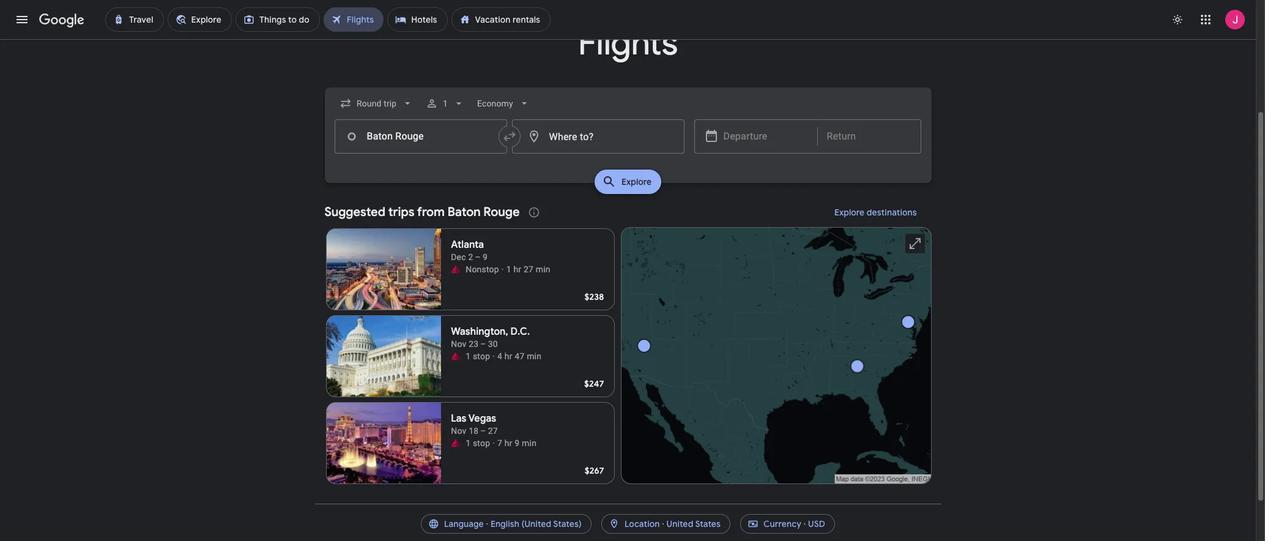 Task type: vqa. For each thing, say whether or not it's contained in the screenshot.


Task type: locate. For each thing, give the bounding box(es) containing it.
0 horizontal spatial explore
[[622, 176, 652, 187]]

atlanta
[[451, 239, 484, 251]]

hr left the 27
[[514, 264, 522, 274]]

 image
[[502, 263, 504, 275], [493, 350, 495, 362]]

1
[[443, 99, 448, 108], [507, 264, 511, 274], [466, 351, 471, 361], [466, 438, 471, 448]]

1 vertical spatial hr
[[505, 351, 513, 361]]

None field
[[334, 92, 418, 114], [472, 92, 535, 114], [334, 92, 418, 114], [472, 92, 535, 114]]

1 vertical spatial delta image
[[451, 438, 461, 448]]

hr for washington, d.c.
[[505, 351, 513, 361]]

None text field
[[334, 119, 507, 154]]

las vegas nov 18 – 27
[[451, 413, 498, 436]]

2 1 stop from the top
[[466, 438, 490, 448]]

hr right 4
[[505, 351, 513, 361]]

1 stop
[[466, 351, 490, 361], [466, 438, 490, 448]]

suggested trips from baton rouge
[[325, 204, 520, 220]]

hr right 7
[[505, 438, 513, 448]]

1 stop from the top
[[473, 351, 490, 361]]

language
[[444, 518, 484, 529]]

stop down 23 – 30
[[473, 351, 490, 361]]

7
[[498, 438, 503, 448]]

change appearance image
[[1163, 5, 1193, 34]]

0 vertical spatial  image
[[502, 263, 504, 275]]

explore inside explore destinations button
[[835, 207, 865, 218]]

1 stop down 23 – 30
[[466, 351, 490, 361]]

nov inside las vegas nov 18 – 27
[[451, 426, 467, 436]]

hr
[[514, 264, 522, 274], [505, 351, 513, 361], [505, 438, 513, 448]]

min right the 27
[[536, 264, 551, 274]]

nov down washington,
[[451, 339, 467, 349]]

Departure text field
[[724, 120, 808, 153]]

0 vertical spatial min
[[536, 264, 551, 274]]

 image
[[493, 437, 495, 449]]

Where to? text field
[[512, 119, 685, 154]]

delta image for washington, d.c.
[[451, 351, 461, 361]]

washington, d.c. nov 23 – 30
[[451, 326, 530, 349]]

(united
[[522, 518, 552, 529]]

nov down las
[[451, 426, 467, 436]]

hr for atlanta
[[514, 264, 522, 274]]

nov inside washington, d.c. nov 23 – 30
[[451, 339, 467, 349]]

stop down 18 – 27
[[473, 438, 490, 448]]

 image for washington,
[[493, 350, 495, 362]]

nov for washington,
[[451, 339, 467, 349]]

min
[[536, 264, 551, 274], [527, 351, 542, 361], [522, 438, 537, 448]]

english
[[491, 518, 520, 529]]

23 – 30
[[469, 339, 498, 349]]

$267
[[585, 465, 604, 476]]

nov
[[451, 339, 467, 349], [451, 426, 467, 436]]

4 hr 47 min
[[498, 351, 542, 361]]

english (united states)
[[491, 518, 582, 529]]

delta image
[[451, 351, 461, 361], [451, 438, 461, 448]]

stop
[[473, 351, 490, 361], [473, 438, 490, 448]]

explore left destinations
[[835, 207, 865, 218]]

2 – 9
[[468, 252, 488, 262]]

delta image down las
[[451, 438, 461, 448]]

1 vertical spatial explore
[[835, 207, 865, 218]]

1 stop down 18 – 27
[[466, 438, 490, 448]]

suggested
[[325, 204, 386, 220]]

1 1 stop from the top
[[466, 351, 490, 361]]

1 vertical spatial stop
[[473, 438, 490, 448]]

min right 9
[[522, 438, 537, 448]]

0 vertical spatial stop
[[473, 351, 490, 361]]

1 horizontal spatial  image
[[502, 263, 504, 275]]

1 button
[[421, 89, 470, 118]]

explore down where to? text box
[[622, 176, 652, 187]]

1 hr 27 min
[[507, 264, 551, 274]]

2 vertical spatial min
[[522, 438, 537, 448]]

delta image down washington,
[[451, 351, 461, 361]]

1 vertical spatial  image
[[493, 350, 495, 362]]

delta image for las vegas
[[451, 438, 461, 448]]

0 vertical spatial delta image
[[451, 351, 461, 361]]

0 vertical spatial nov
[[451, 339, 467, 349]]

$238
[[585, 291, 604, 302]]

1 vertical spatial 1 stop
[[466, 438, 490, 448]]

from
[[417, 204, 445, 220]]

explore button
[[595, 170, 662, 194]]

explore
[[622, 176, 652, 187], [835, 207, 865, 218]]

47
[[515, 351, 525, 361]]

explore for explore destinations
[[835, 207, 865, 218]]

2 nov from the top
[[451, 426, 467, 436]]

 image right nonstop
[[502, 263, 504, 275]]

2 vertical spatial hr
[[505, 438, 513, 448]]

min right 47
[[527, 351, 542, 361]]

explore inside explore button
[[622, 176, 652, 187]]

states
[[695, 518, 721, 529]]

$247
[[584, 378, 604, 389]]

9
[[515, 438, 520, 448]]

1 inside popup button
[[443, 99, 448, 108]]

1 horizontal spatial explore
[[835, 207, 865, 218]]

min for washington, d.c.
[[527, 351, 542, 361]]

0 horizontal spatial  image
[[493, 350, 495, 362]]

main menu image
[[15, 12, 29, 27]]

1 stop for washington,
[[466, 351, 490, 361]]

2 delta image from the top
[[451, 438, 461, 448]]

1 vertical spatial nov
[[451, 426, 467, 436]]

flights
[[578, 21, 678, 65]]

0 vertical spatial explore
[[622, 176, 652, 187]]

0 vertical spatial 1 stop
[[466, 351, 490, 361]]

nov for las
[[451, 426, 467, 436]]

d.c.
[[511, 326, 530, 338]]

0 vertical spatial hr
[[514, 264, 522, 274]]

1 nov from the top
[[451, 339, 467, 349]]

atlanta dec 2 – 9
[[451, 239, 488, 262]]

location
[[625, 518, 660, 529]]

suggested trips from baton rouge region
[[325, 198, 932, 489]]

1 vertical spatial min
[[527, 351, 542, 361]]

1 delta image from the top
[[451, 351, 461, 361]]

 image left 4
[[493, 350, 495, 362]]

247 US dollars text field
[[584, 378, 604, 389]]

2 stop from the top
[[473, 438, 490, 448]]



Task type: describe. For each thing, give the bounding box(es) containing it.
Return text field
[[827, 120, 912, 153]]

usd
[[809, 518, 826, 529]]

currency
[[764, 518, 802, 529]]

267 US dollars text field
[[585, 465, 604, 476]]

washington,
[[451, 326, 508, 338]]

destinations
[[867, 207, 917, 218]]

27
[[524, 264, 534, 274]]

united states
[[667, 518, 721, 529]]

18 – 27
[[469, 426, 498, 436]]

hr for las vegas
[[505, 438, 513, 448]]

delta image
[[451, 264, 461, 274]]

united
[[667, 518, 694, 529]]

vegas
[[469, 413, 496, 425]]

dec
[[451, 252, 466, 262]]

explore destinations
[[835, 207, 917, 218]]

states)
[[553, 518, 582, 529]]

las
[[451, 413, 467, 425]]

explore destinations button
[[820, 198, 932, 227]]

1 stop for las
[[466, 438, 490, 448]]

Flight search field
[[315, 88, 942, 198]]

4
[[498, 351, 503, 361]]

238 US dollars text field
[[585, 291, 604, 302]]

 image for atlanta
[[502, 263, 504, 275]]

rouge
[[484, 204, 520, 220]]

stop for washington,
[[473, 351, 490, 361]]

nonstop
[[466, 264, 499, 274]]

baton
[[448, 204, 481, 220]]

min for las vegas
[[522, 438, 537, 448]]

stop for las
[[473, 438, 490, 448]]

explore for explore
[[622, 176, 652, 187]]

min for atlanta
[[536, 264, 551, 274]]

trips
[[388, 204, 415, 220]]

7 hr 9 min
[[498, 438, 537, 448]]



